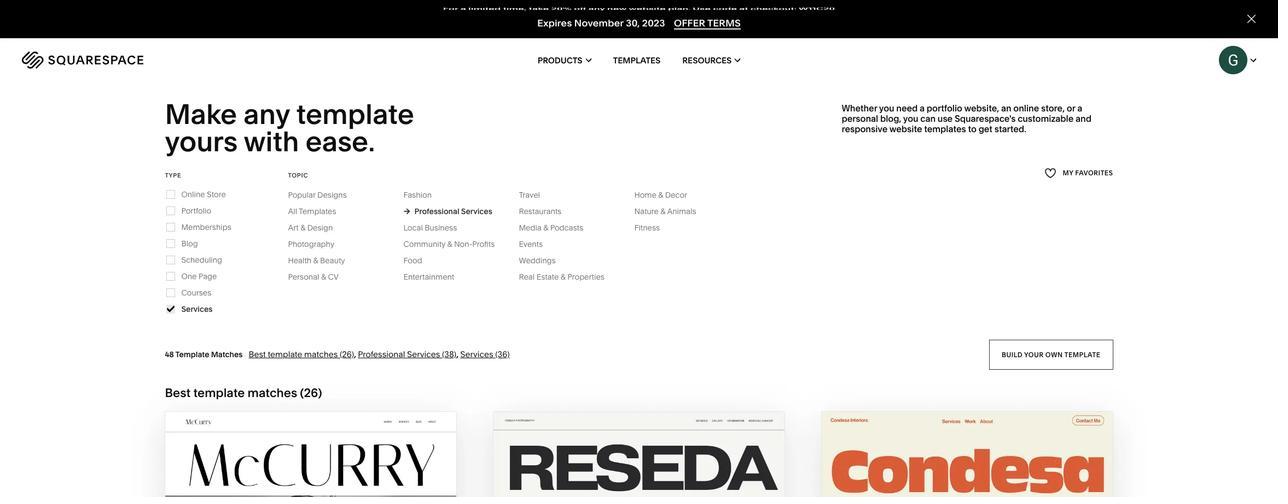 Task type: locate. For each thing, give the bounding box(es) containing it.
& for animals
[[661, 207, 666, 217]]

profits
[[472, 240, 495, 249]]

all
[[288, 207, 297, 217]]

make
[[165, 97, 237, 131]]

online
[[1014, 103, 1039, 114]]

you left need
[[879, 103, 895, 114]]

community & non-profits
[[404, 240, 495, 249]]

get
[[979, 124, 993, 135]]

services (36) link
[[460, 350, 510, 360]]

0 horizontal spatial you
[[879, 103, 895, 114]]

squarespace's
[[955, 113, 1016, 124]]

make any template yours with ease. main content
[[0, 0, 1278, 498]]

templates down 30, on the top
[[613, 55, 661, 65]]

art
[[288, 223, 299, 233]]

page
[[199, 272, 217, 282]]

0 horizontal spatial a
[[920, 103, 925, 114]]

design
[[307, 223, 333, 233]]

local
[[404, 223, 423, 233]]

,
[[354, 350, 356, 360], [456, 350, 459, 360]]

business
[[425, 223, 457, 233]]

, left professional services (38) link on the bottom left
[[354, 350, 356, 360]]

popular designs link
[[288, 190, 358, 200]]

matches
[[304, 350, 338, 360], [248, 386, 297, 401]]

0 horizontal spatial best
[[165, 386, 191, 401]]

)
[[318, 386, 322, 401]]

non-
[[454, 240, 472, 249]]

products button
[[538, 38, 591, 82]]

properties
[[568, 272, 605, 282]]

0 horizontal spatial ,
[[354, 350, 356, 360]]

1 horizontal spatial matches
[[304, 350, 338, 360]]

ease.
[[306, 125, 375, 159]]

build your own template button
[[989, 340, 1113, 370]]

art & design
[[288, 223, 333, 233]]

matches left (
[[248, 386, 297, 401]]

0 vertical spatial matches
[[304, 350, 338, 360]]

mccurry element
[[166, 413, 456, 498]]

real estate & properties link
[[519, 272, 616, 282]]

0 vertical spatial templates
[[613, 55, 661, 65]]

& right nature
[[661, 207, 666, 217]]

& right home
[[658, 190, 663, 200]]

1 horizontal spatial a
[[1078, 103, 1083, 114]]

decor
[[665, 190, 687, 200]]

2 , from the left
[[456, 350, 459, 360]]

templates link
[[613, 38, 661, 82]]

best down 48
[[165, 386, 191, 401]]

condesa image
[[822, 413, 1113, 498]]

& right estate
[[561, 272, 566, 282]]

a right need
[[920, 103, 925, 114]]

1 vertical spatial matches
[[248, 386, 297, 401]]

customizable
[[1018, 113, 1074, 124]]

restaurants link
[[519, 207, 573, 217]]

to
[[968, 124, 977, 135]]

1 vertical spatial templates
[[299, 207, 336, 217]]

local business link
[[404, 223, 468, 233]]

cv
[[328, 272, 339, 282]]

started.
[[995, 124, 1027, 135]]

best template matches (26) link
[[249, 350, 354, 360]]

you left can
[[903, 113, 919, 124]]

real
[[519, 272, 535, 282]]

resources
[[683, 55, 732, 65]]

professional services link
[[404, 207, 492, 217]]

best
[[249, 350, 266, 360], [165, 386, 191, 401]]

1 horizontal spatial templates
[[613, 55, 661, 65]]

0 horizontal spatial templates
[[299, 207, 336, 217]]

(38)
[[442, 350, 456, 360]]

events link
[[519, 240, 554, 249]]

& right the art
[[301, 223, 306, 233]]

matches for (
[[248, 386, 297, 401]]

& right media
[[544, 223, 548, 233]]

health & beauty link
[[288, 256, 356, 266]]

reseda element
[[494, 413, 785, 498]]

matches
[[211, 350, 243, 360]]

a right or
[[1078, 103, 1083, 114]]

entertainment
[[404, 272, 454, 282]]

services up the profits
[[461, 207, 492, 217]]

0 horizontal spatial matches
[[248, 386, 297, 401]]

template inside make any template yours with ease.
[[296, 97, 414, 131]]

a
[[920, 103, 925, 114], [1078, 103, 1083, 114]]

with
[[244, 125, 299, 159]]

matches left (26)
[[304, 350, 338, 360]]

1 horizontal spatial ,
[[456, 350, 459, 360]]

& left non-
[[447, 240, 452, 249]]

personal
[[842, 113, 878, 124]]

1 vertical spatial best
[[165, 386, 191, 401]]

real estate & properties
[[519, 272, 605, 282]]

can
[[921, 113, 936, 124]]

online
[[181, 190, 205, 200]]

you
[[879, 103, 895, 114], [903, 113, 919, 124]]

1 vertical spatial professional
[[358, 350, 405, 360]]

courses
[[181, 288, 211, 298]]

media & podcasts
[[519, 223, 583, 233]]

professional right (26)
[[358, 350, 405, 360]]

best for best template matches (26) , professional services (38) , services (36)
[[249, 350, 266, 360]]

0 vertical spatial best
[[249, 350, 266, 360]]

art & design link
[[288, 223, 344, 233]]

nature
[[634, 207, 659, 217]]

website
[[890, 124, 922, 135]]

& left cv
[[321, 272, 326, 282]]

1 horizontal spatial best
[[249, 350, 266, 360]]

&
[[658, 190, 663, 200], [661, 207, 666, 217], [301, 223, 306, 233], [544, 223, 548, 233], [447, 240, 452, 249], [313, 256, 318, 266], [321, 272, 326, 282], [561, 272, 566, 282]]

template
[[175, 350, 209, 360]]

popular designs
[[288, 190, 347, 200]]

templates down popular designs
[[299, 207, 336, 217]]

favorites
[[1075, 169, 1113, 177]]

blog,
[[880, 113, 902, 124]]

, left "services (36)" link
[[456, 350, 459, 360]]

0 vertical spatial professional
[[415, 207, 459, 217]]

online store
[[181, 190, 226, 200]]

professional up the "local business" link
[[415, 207, 459, 217]]

best right matches
[[249, 350, 266, 360]]

media
[[519, 223, 542, 233]]

& right 'health' at the left bottom
[[313, 256, 318, 266]]



Task type: describe. For each thing, give the bounding box(es) containing it.
templates
[[924, 124, 966, 135]]

offer terms link
[[674, 14, 741, 27]]

your
[[1024, 351, 1044, 359]]

(36)
[[495, 350, 510, 360]]

mccurry image
[[166, 413, 456, 498]]

whether
[[842, 103, 877, 114]]

0 horizontal spatial professional
[[358, 350, 405, 360]]

local business
[[404, 223, 457, 233]]

weddings
[[519, 256, 556, 266]]

responsive
[[842, 124, 888, 135]]

health
[[288, 256, 311, 266]]

professional services
[[415, 207, 492, 217]]

entertainment link
[[404, 272, 465, 282]]

portfolio
[[927, 103, 963, 114]]

food
[[404, 256, 422, 266]]

weddings link
[[519, 256, 567, 266]]

whether you need a portfolio website, an online store, or a personal blog, you can use squarespace's customizable and responsive website templates to get started.
[[842, 103, 1092, 135]]

& for design
[[301, 223, 306, 233]]

own
[[1046, 351, 1063, 359]]

& for decor
[[658, 190, 663, 200]]

template inside build your own template button
[[1065, 351, 1101, 359]]

designs
[[317, 190, 347, 200]]

food link
[[404, 256, 433, 266]]

scheduling
[[181, 255, 222, 265]]

my favorites link
[[1045, 166, 1113, 181]]

(26)
[[340, 350, 354, 360]]

type
[[165, 172, 181, 179]]

1 a from the left
[[920, 103, 925, 114]]

squarespace logo image
[[22, 51, 143, 69]]

2 a from the left
[[1078, 103, 1083, 114]]

& for podcasts
[[544, 223, 548, 233]]

squarespace logo link
[[22, 51, 269, 69]]

need
[[897, 103, 918, 114]]

templates inside make any template yours with ease. main content
[[299, 207, 336, 217]]

48 template matches
[[165, 350, 243, 360]]

an
[[1001, 103, 1012, 114]]

fitness link
[[634, 223, 671, 233]]

make any template yours with ease.
[[165, 97, 420, 159]]

photography
[[288, 240, 334, 249]]

travel
[[519, 190, 540, 200]]

store,
[[1041, 103, 1065, 114]]

community
[[404, 240, 446, 249]]

estate
[[537, 272, 559, 282]]

nature & animals link
[[634, 207, 707, 217]]

products
[[538, 55, 583, 65]]

portfolio
[[181, 206, 211, 216]]

animals
[[667, 207, 696, 217]]

build
[[1002, 351, 1023, 359]]

fashion
[[404, 190, 432, 200]]

best template matches ( 26 )
[[165, 386, 322, 401]]

30,
[[626, 14, 640, 26]]

1 , from the left
[[354, 350, 356, 360]]

& for non-
[[447, 240, 452, 249]]

condesa element
[[822, 413, 1113, 498]]

my
[[1063, 169, 1074, 177]]

1 horizontal spatial professional
[[415, 207, 459, 217]]

or
[[1067, 103, 1076, 114]]

memberships
[[181, 223, 231, 232]]

store
[[207, 190, 226, 200]]

home & decor
[[634, 190, 687, 200]]

& for beauty
[[313, 256, 318, 266]]

services left (36)
[[460, 350, 493, 360]]

& for cv
[[321, 272, 326, 282]]

beauty
[[320, 256, 345, 266]]

restaurants
[[519, 207, 562, 217]]

professional services (38) link
[[358, 350, 456, 360]]

services left (38)
[[407, 350, 440, 360]]

and
[[1076, 113, 1092, 124]]

expires
[[537, 14, 572, 26]]

personal
[[288, 272, 319, 282]]

expires november 30, 2023
[[537, 14, 665, 26]]

photography link
[[288, 240, 345, 249]]

matches for (26)
[[304, 350, 338, 360]]

build your own template
[[1002, 351, 1101, 359]]

offer
[[674, 14, 705, 26]]

48
[[165, 350, 174, 360]]

personal & cv
[[288, 272, 339, 282]]

reseda image
[[494, 413, 785, 498]]

use
[[938, 113, 953, 124]]

yours
[[165, 125, 238, 159]]

services down courses
[[181, 305, 213, 315]]

popular
[[288, 190, 316, 200]]

2023
[[642, 14, 665, 26]]

1 horizontal spatial you
[[903, 113, 919, 124]]

home
[[634, 190, 657, 200]]

blog
[[181, 239, 198, 249]]

26
[[304, 386, 318, 401]]

events
[[519, 240, 543, 249]]

best for best template matches ( 26 )
[[165, 386, 191, 401]]

health & beauty
[[288, 256, 345, 266]]



Task type: vqa. For each thing, say whether or not it's contained in the screenshot.
template within "Make any template yours with ease."
yes



